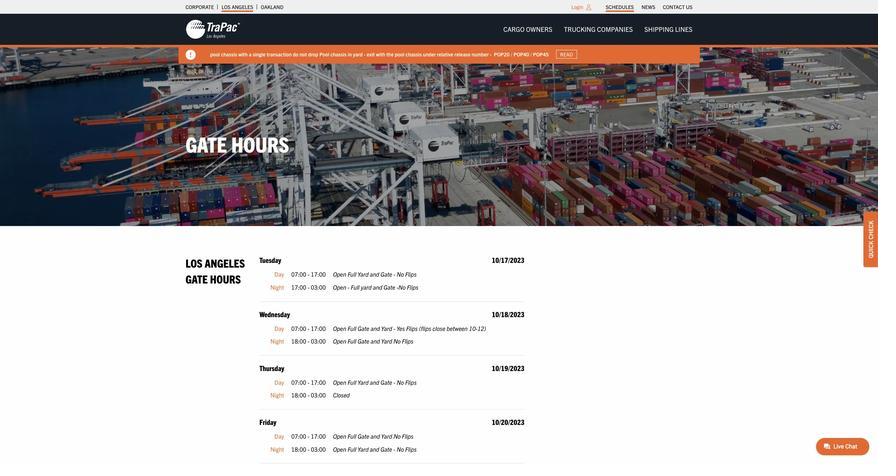 Task type: vqa. For each thing, say whether or not it's contained in the screenshot.
2nd gates from right
no



Task type: describe. For each thing, give the bounding box(es) containing it.
los angeles gate hours
[[186, 256, 245, 286]]

5 open from the top
[[333, 379, 346, 387]]

3 open from the top
[[333, 325, 346, 332]]

17:00 for friday
[[311, 433, 326, 441]]

under
[[423, 51, 436, 57]]

2 open from the top
[[333, 284, 346, 291]]

open full gate and yard no flips for 03:00
[[333, 338, 414, 345]]

login
[[572, 4, 584, 10]]

wednesday
[[260, 310, 290, 319]]

menu bar inside banner
[[498, 22, 699, 37]]

07:00 for thursday
[[291, 379, 306, 387]]

3 open full yard and gate - no flips from the top
[[333, 446, 417, 453]]

pool chassis with a single transaction  do not drop pool chassis in yard -  exit with the pool chassis under relative release number -  pop20 / pop40 / pop45
[[210, 51, 549, 57]]

2 pool from the left
[[395, 51, 405, 57]]

open full yard and gate - no flips for thursday
[[333, 379, 417, 387]]

shipping lines link
[[639, 22, 699, 37]]

18:00 for wednesday
[[291, 338, 306, 345]]

schedules link
[[606, 2, 634, 12]]

cargo owners
[[504, 25, 553, 33]]

03:00 for friday
[[311, 446, 326, 453]]

exit
[[367, 51, 375, 57]]

07:00 for friday
[[291, 433, 306, 441]]

schedules
[[606, 4, 634, 10]]

1 / from the left
[[511, 51, 513, 57]]

10/17/2023
[[492, 256, 525, 265]]

03:00 for tuesday
[[311, 284, 326, 291]]

open full gate and yard -  yes flips (flips close between 10-12)
[[333, 325, 486, 332]]

login link
[[572, 4, 584, 10]]

1 vertical spatial yard
[[361, 284, 372, 291]]

10/19/2023
[[492, 364, 525, 373]]

friday
[[260, 418, 277, 427]]

los angeles
[[222, 4, 253, 10]]

6 open from the top
[[333, 433, 346, 441]]

07:00 for tuesday
[[291, 271, 306, 278]]

12)
[[478, 325, 486, 332]]

menu bar containing schedules
[[602, 2, 697, 12]]

17:00 - 03:00
[[291, 284, 326, 291]]

18:00 for friday
[[291, 446, 306, 453]]

2 / from the left
[[531, 51, 532, 57]]

18:00 - 03:00 for friday
[[291, 446, 326, 453]]

pop45
[[533, 51, 549, 57]]

1 with from the left
[[238, 51, 248, 57]]

lines
[[676, 25, 693, 33]]

read link
[[556, 50, 577, 59]]

open full yard and gate - no flips for tuesday
[[333, 271, 417, 278]]

check
[[868, 221, 875, 240]]

07:00 - 17:00 for wednesday
[[291, 325, 326, 332]]

news
[[642, 4, 656, 10]]

solid image
[[186, 50, 196, 60]]

angeles for los angeles
[[232, 4, 253, 10]]

a
[[249, 51, 252, 57]]

7 open from the top
[[333, 446, 346, 453]]

18:00 - 03:00 for wednesday
[[291, 338, 326, 345]]

03:00 for wednesday
[[311, 338, 326, 345]]

the
[[387, 51, 394, 57]]

trucking
[[564, 25, 596, 33]]

contact
[[663, 4, 685, 10]]

trucking companies
[[564, 25, 633, 33]]

oakland link
[[261, 2, 284, 12]]

thursday
[[260, 364, 284, 373]]

night for thursday
[[271, 392, 284, 399]]

read
[[561, 51, 573, 58]]

drop
[[308, 51, 318, 57]]

cargo
[[504, 25, 525, 33]]

number
[[472, 51, 489, 57]]

day for wednesday
[[275, 325, 284, 332]]

news link
[[642, 2, 656, 12]]

18:00 for thursday
[[291, 392, 306, 399]]

pop20
[[494, 51, 510, 57]]

1 chassis from the left
[[221, 51, 237, 57]]

18:00 - 03:00 for thursday
[[291, 392, 326, 399]]

corporate link
[[186, 2, 214, 12]]

4 open from the top
[[333, 338, 346, 345]]

10/18/2023
[[492, 310, 525, 319]]

0 vertical spatial hours
[[231, 131, 289, 157]]



Task type: locate. For each thing, give the bounding box(es) containing it.
1 07:00 - 17:00 from the top
[[291, 271, 326, 278]]

flips
[[405, 271, 417, 278], [407, 284, 419, 291], [406, 325, 418, 332], [402, 338, 414, 345], [405, 379, 417, 387], [402, 433, 414, 441], [405, 446, 417, 453]]

pool right the
[[395, 51, 405, 57]]

pool right solid image on the top left of page
[[210, 51, 220, 57]]

open - full yard and gate -no flips
[[333, 284, 419, 291]]

2 open full yard and gate - no flips from the top
[[333, 379, 417, 387]]

17:00 for thursday
[[311, 379, 326, 387]]

2 07:00 - 17:00 from the top
[[291, 325, 326, 332]]

contact us link
[[663, 2, 693, 12]]

4 07:00 - 17:00 from the top
[[291, 433, 326, 441]]

menu bar up shipping
[[602, 2, 697, 12]]

4 03:00 from the top
[[311, 446, 326, 453]]

1 night from the top
[[271, 284, 284, 291]]

1 vertical spatial hours
[[210, 272, 241, 286]]

night for tuesday
[[271, 284, 284, 291]]

0 vertical spatial open full gate and yard no flips
[[333, 338, 414, 345]]

in
[[348, 51, 352, 57]]

day for friday
[[275, 433, 284, 441]]

open full yard and gate - no flips
[[333, 271, 417, 278], [333, 379, 417, 387], [333, 446, 417, 453]]

2 vertical spatial open full yard and gate - no flips
[[333, 446, 417, 453]]

0 vertical spatial yard
[[353, 51, 363, 57]]

2 horizontal spatial chassis
[[406, 51, 422, 57]]

corporate
[[186, 4, 214, 10]]

1 18:00 - 03:00 from the top
[[291, 338, 326, 345]]

night down wednesday
[[271, 338, 284, 345]]

release
[[455, 51, 471, 57]]

yard
[[353, 51, 363, 57], [361, 284, 372, 291]]

menu bar
[[602, 2, 697, 12], [498, 22, 699, 37]]

yes
[[397, 325, 405, 332]]

night down 'thursday'
[[271, 392, 284, 399]]

shipping lines
[[645, 25, 693, 33]]

0 vertical spatial open full yard and gate - no flips
[[333, 271, 417, 278]]

night for friday
[[271, 446, 284, 453]]

los inside los angeles link
[[222, 4, 231, 10]]

0 horizontal spatial los
[[186, 256, 203, 270]]

us
[[686, 4, 693, 10]]

3 day from the top
[[275, 379, 284, 387]]

with left a
[[238, 51, 248, 57]]

3 chassis from the left
[[406, 51, 422, 57]]

0 horizontal spatial chassis
[[221, 51, 237, 57]]

07:00 - 17:00 for friday
[[291, 433, 326, 441]]

chassis
[[221, 51, 237, 57], [331, 51, 347, 57], [406, 51, 422, 57]]

angeles inside los angeles gate hours
[[205, 256, 245, 270]]

0 horizontal spatial /
[[511, 51, 513, 57]]

day down friday
[[275, 433, 284, 441]]

los angeles image
[[186, 19, 240, 39]]

(flips
[[419, 325, 432, 332]]

0 vertical spatial 18:00
[[291, 338, 306, 345]]

4 night from the top
[[271, 446, 284, 453]]

menu bar containing cargo owners
[[498, 22, 699, 37]]

trucking companies link
[[559, 22, 639, 37]]

2 night from the top
[[271, 338, 284, 345]]

1 vertical spatial menu bar
[[498, 22, 699, 37]]

0 horizontal spatial pool
[[210, 51, 220, 57]]

07:00 - 17:00
[[291, 271, 326, 278], [291, 325, 326, 332], [291, 379, 326, 387], [291, 433, 326, 441]]

close
[[433, 325, 446, 332]]

contact us
[[663, 4, 693, 10]]

day
[[275, 271, 284, 278], [275, 325, 284, 332], [275, 379, 284, 387], [275, 433, 284, 441]]

night for wednesday
[[271, 338, 284, 345]]

oakland
[[261, 4, 284, 10]]

day down the tuesday
[[275, 271, 284, 278]]

light image
[[587, 4, 592, 10]]

07:00 - 17:00 for tuesday
[[291, 271, 326, 278]]

between
[[447, 325, 468, 332]]

companies
[[597, 25, 633, 33]]

3 night from the top
[[271, 392, 284, 399]]

gate
[[186, 131, 227, 157], [381, 271, 392, 278], [186, 272, 208, 286], [384, 284, 395, 291], [358, 325, 369, 332], [358, 338, 369, 345], [381, 379, 392, 387], [358, 433, 369, 441], [381, 446, 392, 453]]

tuesday
[[260, 256, 281, 265]]

1 horizontal spatial /
[[531, 51, 532, 57]]

chassis left a
[[221, 51, 237, 57]]

1 open from the top
[[333, 271, 346, 278]]

2 vertical spatial 18:00 - 03:00
[[291, 446, 326, 453]]

07:00 for wednesday
[[291, 325, 306, 332]]

transaction
[[267, 51, 292, 57]]

10-
[[469, 325, 478, 332]]

banner containing cargo owners
[[0, 14, 879, 64]]

1 vertical spatial los
[[186, 256, 203, 270]]

day for thursday
[[275, 379, 284, 387]]

night down friday
[[271, 446, 284, 453]]

07:00
[[291, 271, 306, 278], [291, 325, 306, 332], [291, 379, 306, 387], [291, 433, 306, 441]]

/ left pop45 on the right top of page
[[531, 51, 532, 57]]

not
[[300, 51, 307, 57]]

day down wednesday
[[275, 325, 284, 332]]

2 vertical spatial 18:00
[[291, 446, 306, 453]]

and
[[370, 271, 379, 278], [373, 284, 383, 291], [371, 325, 380, 332], [371, 338, 380, 345], [370, 379, 379, 387], [371, 433, 380, 441], [370, 446, 379, 453]]

menu bar down light icon
[[498, 22, 699, 37]]

1 open full gate and yard no flips from the top
[[333, 338, 414, 345]]

2 18:00 - 03:00 from the top
[[291, 392, 326, 399]]

17:00 for tuesday
[[311, 271, 326, 278]]

2 chassis from the left
[[331, 51, 347, 57]]

3 18:00 from the top
[[291, 446, 306, 453]]

1 18:00 from the top
[[291, 338, 306, 345]]

2 18:00 from the top
[[291, 392, 306, 399]]

with
[[238, 51, 248, 57], [376, 51, 386, 57]]

los
[[222, 4, 231, 10], [186, 256, 203, 270]]

quick
[[868, 241, 875, 258]]

open full gate and yard no flips
[[333, 338, 414, 345], [333, 433, 414, 441]]

open
[[333, 271, 346, 278], [333, 284, 346, 291], [333, 325, 346, 332], [333, 338, 346, 345], [333, 379, 346, 387], [333, 433, 346, 441], [333, 446, 346, 453]]

3 03:00 from the top
[[311, 392, 326, 399]]

day down 'thursday'
[[275, 379, 284, 387]]

hours
[[231, 131, 289, 157], [210, 272, 241, 286]]

quick check link
[[864, 212, 879, 268]]

1 day from the top
[[275, 271, 284, 278]]

los angeles link
[[222, 2, 253, 12]]

1 horizontal spatial pool
[[395, 51, 405, 57]]

1 vertical spatial 18:00
[[291, 392, 306, 399]]

3 07:00 from the top
[[291, 379, 306, 387]]

2 07:00 from the top
[[291, 325, 306, 332]]

yard
[[358, 271, 369, 278], [381, 325, 392, 332], [381, 338, 392, 345], [358, 379, 369, 387], [381, 433, 392, 441], [358, 446, 369, 453]]

3 07:00 - 17:00 from the top
[[291, 379, 326, 387]]

0 vertical spatial 18:00 - 03:00
[[291, 338, 326, 345]]

open full gate and yard no flips for 17:00
[[333, 433, 414, 441]]

1 open full yard and gate - no flips from the top
[[333, 271, 417, 278]]

cargo owners link
[[498, 22, 559, 37]]

no
[[397, 271, 404, 278], [399, 284, 406, 291], [394, 338, 401, 345], [397, 379, 404, 387], [394, 433, 401, 441], [397, 446, 404, 453]]

03:00
[[311, 284, 326, 291], [311, 338, 326, 345], [311, 392, 326, 399], [311, 446, 326, 453]]

gate inside los angeles gate hours
[[186, 272, 208, 286]]

do
[[293, 51, 299, 57]]

0 vertical spatial menu bar
[[602, 2, 697, 12]]

los for los angeles gate hours
[[186, 256, 203, 270]]

night
[[271, 284, 284, 291], [271, 338, 284, 345], [271, 392, 284, 399], [271, 446, 284, 453]]

/ left pop40
[[511, 51, 513, 57]]

1 pool from the left
[[210, 51, 220, 57]]

with left the
[[376, 51, 386, 57]]

angeles for los angeles gate hours
[[205, 256, 245, 270]]

hours inside los angeles gate hours
[[210, 272, 241, 286]]

banner
[[0, 14, 879, 64]]

1 horizontal spatial chassis
[[331, 51, 347, 57]]

1 horizontal spatial with
[[376, 51, 386, 57]]

los inside los angeles gate hours
[[186, 256, 203, 270]]

1 vertical spatial 18:00 - 03:00
[[291, 392, 326, 399]]

1 03:00 from the top
[[311, 284, 326, 291]]

10/20/2023
[[492, 418, 525, 427]]

17:00 for wednesday
[[311, 325, 326, 332]]

18:00 - 03:00
[[291, 338, 326, 345], [291, 392, 326, 399], [291, 446, 326, 453]]

2 with from the left
[[376, 51, 386, 57]]

0 vertical spatial los
[[222, 4, 231, 10]]

1 vertical spatial open full gate and yard no flips
[[333, 433, 414, 441]]

2 open full gate and yard no flips from the top
[[333, 433, 414, 441]]

1 07:00 from the top
[[291, 271, 306, 278]]

gate hours
[[186, 131, 289, 157]]

/
[[511, 51, 513, 57], [531, 51, 532, 57]]

1 horizontal spatial los
[[222, 4, 231, 10]]

03:00 for thursday
[[311, 392, 326, 399]]

night up wednesday
[[271, 284, 284, 291]]

4 day from the top
[[275, 433, 284, 441]]

chassis left in
[[331, 51, 347, 57]]

quick check
[[868, 221, 875, 258]]

pool
[[320, 51, 329, 57]]

1 vertical spatial open full yard and gate - no flips
[[333, 379, 417, 387]]

los for los angeles
[[222, 4, 231, 10]]

1 vertical spatial angeles
[[205, 256, 245, 270]]

0 vertical spatial angeles
[[232, 4, 253, 10]]

4 07:00 from the top
[[291, 433, 306, 441]]

chassis left under
[[406, 51, 422, 57]]

angeles
[[232, 4, 253, 10], [205, 256, 245, 270]]

owners
[[526, 25, 553, 33]]

relative
[[437, 51, 454, 57]]

-
[[364, 51, 366, 57], [490, 51, 492, 57], [308, 271, 310, 278], [394, 271, 396, 278], [308, 284, 310, 291], [348, 284, 350, 291], [397, 284, 399, 291], [308, 325, 310, 332], [394, 325, 396, 332], [308, 338, 310, 345], [308, 379, 310, 387], [394, 379, 396, 387], [308, 392, 310, 399], [308, 433, 310, 441], [308, 446, 310, 453], [394, 446, 396, 453]]

pool
[[210, 51, 220, 57], [395, 51, 405, 57]]

0 horizontal spatial with
[[238, 51, 248, 57]]

shipping
[[645, 25, 674, 33]]

pop40
[[514, 51, 530, 57]]

day for tuesday
[[275, 271, 284, 278]]

07:00 - 17:00 for thursday
[[291, 379, 326, 387]]

2 day from the top
[[275, 325, 284, 332]]

3 18:00 - 03:00 from the top
[[291, 446, 326, 453]]

17:00
[[311, 271, 326, 278], [291, 284, 306, 291], [311, 325, 326, 332], [311, 379, 326, 387], [311, 433, 326, 441]]

closed
[[333, 392, 350, 399]]

single
[[253, 51, 266, 57]]

full
[[348, 271, 357, 278], [351, 284, 360, 291], [348, 325, 357, 332], [348, 338, 357, 345], [348, 379, 357, 387], [348, 433, 357, 441], [348, 446, 357, 453]]

18:00
[[291, 338, 306, 345], [291, 392, 306, 399], [291, 446, 306, 453]]

2 03:00 from the top
[[311, 338, 326, 345]]



